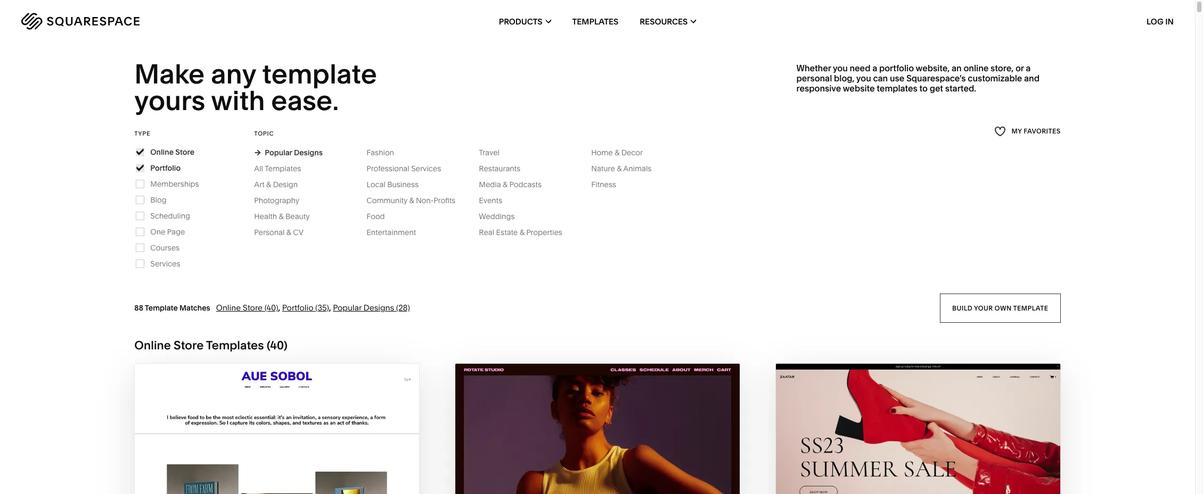 Task type: locate. For each thing, give the bounding box(es) containing it.
a right the need
[[873, 63, 878, 73]]

art & design
[[254, 180, 298, 190]]

store for online store (40) , portfolio (35) , popular designs (28)
[[243, 303, 263, 313]]

all templates
[[254, 164, 301, 174]]

88 template matches
[[134, 304, 210, 313]]

0 vertical spatial templates
[[573, 16, 619, 26]]

0 vertical spatial store
[[175, 147, 195, 157]]

rotate image
[[456, 364, 740, 495]]

0 horizontal spatial designs
[[294, 148, 323, 158]]

log
[[1147, 16, 1164, 26]]

online store (40) link
[[216, 303, 278, 313]]

art
[[254, 180, 265, 190]]

0 vertical spatial designs
[[294, 148, 323, 158]]

1 vertical spatial templates
[[265, 164, 301, 174]]

1 horizontal spatial template
[[1014, 304, 1049, 312]]

1 horizontal spatial designs
[[364, 303, 394, 313]]

1 vertical spatial portfolio
[[282, 303, 314, 313]]

0 vertical spatial popular
[[265, 148, 292, 158]]

online down template
[[134, 339, 171, 353]]

2 horizontal spatial templates
[[573, 16, 619, 26]]

store down matches
[[174, 339, 204, 353]]

store up the memberships
[[175, 147, 195, 157]]

home & decor
[[592, 148, 643, 158]]

templates
[[877, 83, 918, 94]]

, left the portfolio (35) link
[[278, 303, 280, 313]]

need
[[850, 63, 871, 73]]

with
[[211, 84, 265, 117]]

nature
[[592, 164, 615, 174]]

make any template yours with ease.
[[134, 58, 383, 117]]

whether you need a portfolio website, an online store, or a personal blog, you can use squarespace's customizable and responsive website templates to get started.
[[797, 63, 1040, 94]]

events link
[[479, 196, 513, 206]]

online store
[[150, 147, 195, 157]]

designs up all templates link
[[294, 148, 323, 158]]

1 horizontal spatial portfolio
[[282, 303, 314, 313]]

local
[[367, 180, 386, 190]]

online right matches
[[216, 303, 241, 313]]

courses
[[150, 243, 180, 253]]

cv
[[293, 228, 304, 238]]

personal
[[797, 73, 832, 84]]

health & beauty link
[[254, 212, 320, 222]]

40
[[270, 339, 284, 353]]

1 vertical spatial services
[[150, 259, 180, 269]]

rotate element
[[456, 364, 740, 495]]

own
[[995, 304, 1012, 312]]

designs
[[294, 148, 323, 158], [364, 303, 394, 313]]

0 vertical spatial portfolio
[[150, 163, 181, 173]]

2 vertical spatial online
[[134, 339, 171, 353]]

0 horizontal spatial services
[[150, 259, 180, 269]]

portfolio
[[880, 63, 914, 73]]

1 horizontal spatial ,
[[329, 303, 331, 313]]

1 horizontal spatial templates
[[265, 164, 301, 174]]

services
[[411, 164, 441, 174], [150, 259, 180, 269]]

ease.
[[271, 84, 339, 117]]

1 vertical spatial designs
[[364, 303, 394, 313]]

popular up all templates
[[265, 148, 292, 158]]

store
[[175, 147, 195, 157], [243, 303, 263, 313], [174, 339, 204, 353]]

you left can
[[857, 73, 871, 84]]

customizable
[[968, 73, 1023, 84]]

estate
[[496, 228, 518, 238]]

1 a from the left
[[873, 63, 878, 73]]

local business link
[[367, 180, 430, 190]]

local business
[[367, 180, 419, 190]]

you
[[833, 63, 848, 73], [857, 73, 871, 84]]

store for online store
[[175, 147, 195, 157]]

properties
[[526, 228, 563, 238]]

1 horizontal spatial you
[[857, 73, 871, 84]]

a right or
[[1026, 63, 1031, 73]]

1 horizontal spatial a
[[1026, 63, 1031, 73]]

website,
[[916, 63, 950, 73]]

online
[[150, 147, 174, 157], [216, 303, 241, 313], [134, 339, 171, 353]]

design
[[273, 180, 298, 190]]

an
[[952, 63, 962, 73]]

& left cv
[[287, 228, 291, 238]]

non-
[[416, 196, 434, 206]]

store left (40)
[[243, 303, 263, 313]]

& right home
[[615, 148, 620, 158]]

home
[[592, 148, 613, 158]]

portfolio left (35)
[[282, 303, 314, 313]]

1 vertical spatial online
[[216, 303, 241, 313]]

online for online store (40) , portfolio (35) , popular designs (28)
[[216, 303, 241, 313]]

make
[[134, 58, 205, 91]]

& right media
[[503, 180, 508, 190]]

0 vertical spatial online
[[150, 147, 174, 157]]

and
[[1025, 73, 1040, 84]]

store for online store templates ( 40 )
[[174, 339, 204, 353]]

0 horizontal spatial portfolio
[[150, 163, 181, 173]]

1 vertical spatial template
[[1014, 304, 1049, 312]]

health & beauty
[[254, 212, 310, 222]]

0 vertical spatial services
[[411, 164, 441, 174]]

squarespace logo link
[[21, 13, 252, 30]]

1 vertical spatial popular
[[333, 303, 362, 313]]

services up 'business' at the left top
[[411, 164, 441, 174]]

professional services
[[367, 164, 441, 174]]

portfolio down online store at left top
[[150, 163, 181, 173]]

aue sobol element
[[135, 364, 419, 495]]

& left non-
[[409, 196, 414, 206]]

popular
[[265, 148, 292, 158], [333, 303, 362, 313]]

travel link
[[479, 148, 510, 158]]

aue sobol image
[[135, 364, 419, 495]]

2 , from the left
[[329, 303, 331, 313]]

designs left (28)
[[364, 303, 394, 313]]

(40)
[[265, 303, 278, 313]]

0 horizontal spatial templates
[[206, 339, 264, 353]]

online for online store templates ( 40 )
[[134, 339, 171, 353]]

,
[[278, 303, 280, 313], [329, 303, 331, 313]]

nature & animals
[[592, 164, 652, 174]]

photography
[[254, 196, 299, 206]]

2 vertical spatial store
[[174, 339, 204, 353]]

& for cv
[[287, 228, 291, 238]]

&
[[615, 148, 620, 158], [617, 164, 622, 174], [266, 180, 271, 190], [503, 180, 508, 190], [409, 196, 414, 206], [279, 212, 284, 222], [287, 228, 291, 238], [520, 228, 525, 238]]

0 vertical spatial template
[[262, 58, 377, 91]]

& right art
[[266, 180, 271, 190]]

media
[[479, 180, 501, 190]]

personal & cv link
[[254, 228, 314, 238]]

my favorites
[[1012, 127, 1061, 135]]

real estate & properties link
[[479, 228, 573, 238]]

matches
[[180, 304, 210, 313]]

& for beauty
[[279, 212, 284, 222]]

online store templates ( 40 )
[[134, 339, 288, 353]]

& right health
[[279, 212, 284, 222]]

squarespace logo image
[[21, 13, 140, 30]]

services down courses
[[150, 259, 180, 269]]

popular right (35)
[[333, 303, 362, 313]]

, left the popular designs (28) link on the bottom
[[329, 303, 331, 313]]

build your own template button
[[940, 294, 1061, 323]]

community & non-profits
[[367, 196, 456, 206]]

you left the need
[[833, 63, 848, 73]]

squarespace's
[[907, 73, 966, 84]]

0 horizontal spatial ,
[[278, 303, 280, 313]]

& for non-
[[409, 196, 414, 206]]

products button
[[499, 0, 551, 43]]

online up the memberships
[[150, 147, 174, 157]]

1 vertical spatial store
[[243, 303, 263, 313]]

0 horizontal spatial a
[[873, 63, 878, 73]]

& right nature
[[617, 164, 622, 174]]

log             in link
[[1147, 16, 1174, 26]]

& for design
[[266, 180, 271, 190]]

type
[[134, 130, 150, 137]]

0 horizontal spatial template
[[262, 58, 377, 91]]



Task type: describe. For each thing, give the bounding box(es) containing it.
any
[[211, 58, 256, 91]]

whether
[[797, 63, 831, 73]]

fitness
[[592, 180, 617, 190]]

started.
[[946, 83, 977, 94]]

my favorites link
[[994, 125, 1061, 139]]

page
[[167, 227, 185, 237]]

0 horizontal spatial you
[[833, 63, 848, 73]]

& for animals
[[617, 164, 622, 174]]

personal & cv
[[254, 228, 304, 238]]

2 a from the left
[[1026, 63, 1031, 73]]

popular designs
[[265, 148, 323, 158]]

& right estate at the left of page
[[520, 228, 525, 238]]

popular designs link
[[254, 148, 323, 158]]

fitness link
[[592, 180, 627, 190]]

all templates link
[[254, 164, 312, 174]]

weddings link
[[479, 212, 526, 222]]

(35)
[[315, 303, 329, 313]]

professional services link
[[367, 164, 452, 174]]

template inside make any template yours with ease.
[[262, 58, 377, 91]]

entertainment
[[367, 228, 416, 238]]

1 horizontal spatial popular
[[333, 303, 362, 313]]

community
[[367, 196, 408, 206]]

to
[[920, 83, 928, 94]]

fashion
[[367, 148, 394, 158]]

template
[[145, 304, 178, 313]]

2 vertical spatial templates
[[206, 339, 264, 353]]

1 horizontal spatial services
[[411, 164, 441, 174]]

my
[[1012, 127, 1022, 135]]

store,
[[991, 63, 1014, 73]]

resources button
[[640, 0, 697, 43]]

community & non-profits link
[[367, 196, 466, 206]]

photography link
[[254, 196, 310, 206]]

in
[[1166, 16, 1174, 26]]

products
[[499, 16, 543, 26]]

nature & animals link
[[592, 164, 663, 174]]

media & podcasts link
[[479, 180, 553, 190]]

get
[[930, 83, 944, 94]]

zaatar element
[[776, 364, 1061, 495]]

beauty
[[286, 212, 310, 222]]

log             in
[[1147, 16, 1174, 26]]

yours
[[134, 84, 205, 117]]

all
[[254, 164, 263, 174]]

real estate & properties
[[479, 228, 563, 238]]

)
[[284, 339, 288, 353]]

decor
[[622, 148, 643, 158]]

art & design link
[[254, 180, 309, 190]]

home & decor link
[[592, 148, 654, 158]]

templates link
[[573, 0, 619, 43]]

your
[[975, 304, 993, 312]]

template inside button
[[1014, 304, 1049, 312]]

or
[[1016, 63, 1024, 73]]

food link
[[367, 212, 396, 222]]

profits
[[434, 196, 456, 206]]

1 , from the left
[[278, 303, 280, 313]]

resources
[[640, 16, 688, 26]]

(
[[267, 339, 270, 353]]

real
[[479, 228, 495, 238]]

events
[[479, 196, 502, 206]]

favorites
[[1024, 127, 1061, 135]]

media & podcasts
[[479, 180, 542, 190]]

use
[[890, 73, 905, 84]]

(28)
[[396, 303, 410, 313]]

podcasts
[[510, 180, 542, 190]]

online
[[964, 63, 989, 73]]

restaurants link
[[479, 164, 531, 174]]

blog,
[[834, 73, 855, 84]]

blog
[[150, 195, 167, 205]]

travel
[[479, 148, 500, 158]]

online store (40) , portfolio (35) , popular designs (28)
[[216, 303, 410, 313]]

business
[[387, 180, 419, 190]]

0 horizontal spatial popular
[[265, 148, 292, 158]]

popular designs (28) link
[[333, 303, 410, 313]]

can
[[873, 73, 888, 84]]

website
[[843, 83, 875, 94]]

build your own template
[[953, 304, 1049, 312]]

& for decor
[[615, 148, 620, 158]]

online for online store
[[150, 147, 174, 157]]

responsive
[[797, 83, 841, 94]]

food
[[367, 212, 385, 222]]

weddings
[[479, 212, 515, 222]]

one
[[150, 227, 165, 237]]

restaurants
[[479, 164, 521, 174]]

fashion link
[[367, 148, 405, 158]]

& for podcasts
[[503, 180, 508, 190]]

entertainment link
[[367, 228, 427, 238]]

one page
[[150, 227, 185, 237]]

zaatar image
[[776, 364, 1061, 495]]



Task type: vqa. For each thing, say whether or not it's contained in the screenshot.
"help"
no



